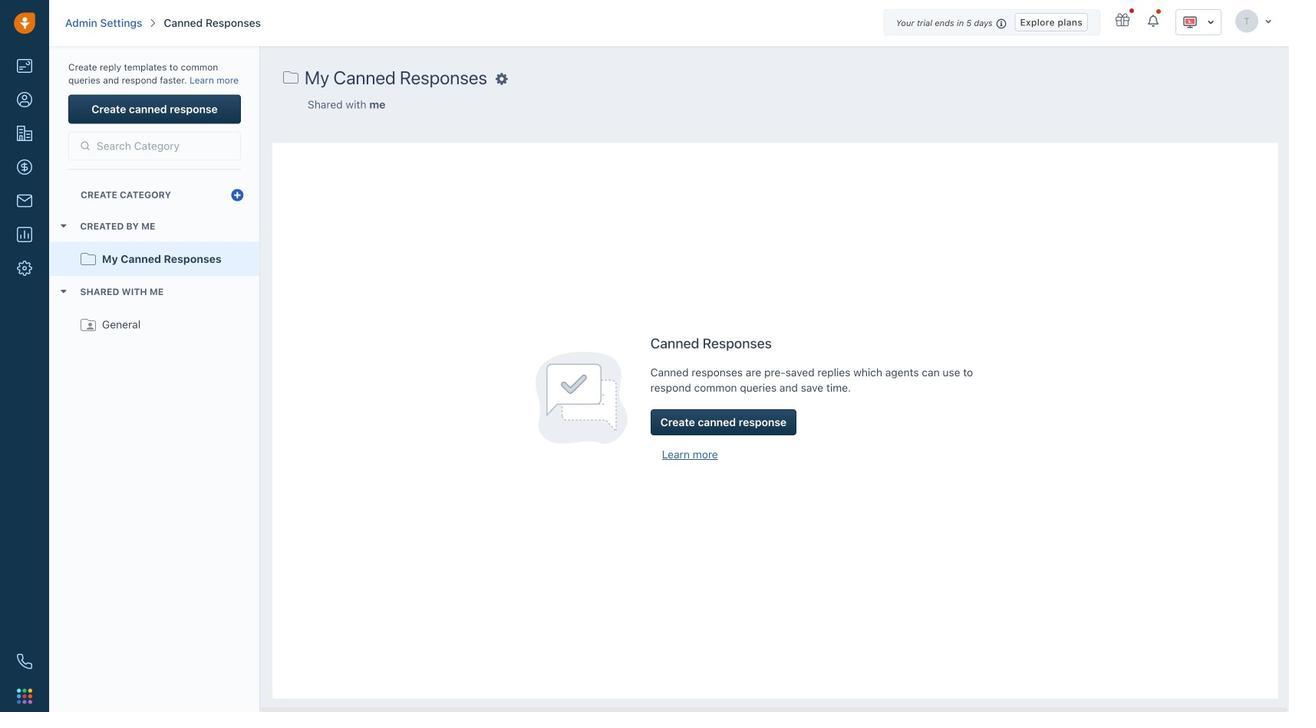 Task type: describe. For each thing, give the bounding box(es) containing it.
1 caret right image from the top
[[59, 225, 68, 228]]

crs_personal image
[[283, 66, 299, 89]]

Search Category text field
[[91, 132, 229, 160]]

phone element
[[9, 647, 40, 678]]

create category image
[[231, 188, 243, 202]]

freshworks switcher image
[[17, 689, 32, 705]]



Task type: locate. For each thing, give the bounding box(es) containing it.
ic_info_icon image
[[997, 17, 1007, 30]]

0 horizontal spatial ic_arrow_down image
[[1207, 17, 1215, 28]]

crs_personal image
[[81, 248, 96, 270]]

caret right image
[[59, 225, 68, 228], [59, 290, 68, 294]]

missing translation "unavailable" for locale "en-us" image
[[1183, 15, 1198, 30]]

cog image
[[496, 73, 508, 85]]

1 horizontal spatial ic_arrow_down image
[[1265, 17, 1272, 26]]

2 caret right image from the top
[[59, 290, 68, 294]]

phone image
[[17, 655, 32, 670]]

0 vertical spatial caret right image
[[59, 225, 68, 228]]

bell regular image
[[1148, 13, 1160, 28]]

ic_arrow_down image
[[1207, 17, 1215, 28], [1265, 17, 1272, 26]]

ic_search image
[[80, 138, 91, 154]]

crs_shared image
[[81, 314, 96, 336]]

1 vertical spatial caret right image
[[59, 290, 68, 294]]



Task type: vqa. For each thing, say whether or not it's contained in the screenshot.
More Misc icon
no



